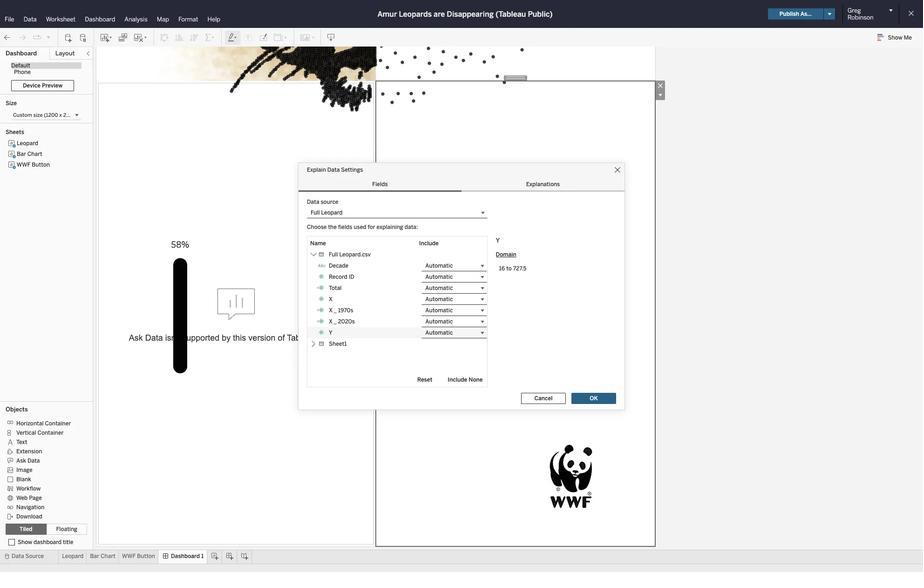 Task type: locate. For each thing, give the bounding box(es) containing it.
new data source image
[[64, 33, 73, 42]]

y up sheet1
[[329, 330, 332, 336]]

undo image
[[3, 33, 12, 42]]

none
[[469, 377, 483, 383]]

_ for 1970s
[[334, 307, 337, 314]]

source
[[321, 199, 338, 205]]

image option
[[6, 465, 80, 475]]

y up domain in the top of the page
[[496, 237, 500, 244]]

0 vertical spatial chart
[[27, 151, 42, 157]]

0 vertical spatial include
[[419, 240, 439, 247]]

0 horizontal spatial bar
[[17, 151, 26, 157]]

x down x _ 1970s at the bottom left
[[329, 318, 332, 325]]

as...
[[800, 11, 812, 17]]

1 horizontal spatial chart
[[101, 553, 116, 560]]

0 horizontal spatial show
[[18, 539, 32, 546]]

0 vertical spatial bar chart
[[17, 151, 42, 157]]

tiled
[[19, 526, 32, 533]]

show/hide cards image
[[300, 33, 315, 42]]

0 horizontal spatial wwf
[[17, 162, 30, 168]]

show me button
[[873, 30, 920, 45]]

1 vertical spatial leopard
[[62, 553, 83, 560]]

0 horizontal spatial button
[[32, 162, 50, 168]]

replay animation image
[[46, 34, 51, 40]]

x for x
[[329, 296, 333, 303]]

y
[[496, 237, 500, 244], [329, 330, 332, 336]]

are
[[434, 10, 445, 18]]

0 horizontal spatial dashboard
[[6, 50, 37, 57]]

include
[[419, 240, 439, 247], [448, 377, 467, 383]]

include inside include none button
[[448, 377, 467, 383]]

ask
[[16, 458, 26, 464]]

1 vertical spatial chart
[[101, 553, 116, 560]]

decade
[[329, 262, 349, 269]]

data:
[[405, 224, 418, 230]]

_ left 2020s
[[334, 318, 337, 325]]

wwf
[[17, 162, 30, 168], [122, 553, 136, 560]]

0 vertical spatial button
[[32, 162, 50, 168]]

1 vertical spatial dashboard
[[6, 50, 37, 57]]

0 vertical spatial wwf button
[[17, 162, 50, 168]]

sort ascending image
[[175, 33, 184, 42]]

full leopard.csv
[[329, 251, 371, 258]]

0 vertical spatial wwf
[[17, 162, 30, 168]]

explain
[[307, 167, 326, 173]]

leopard down title
[[62, 553, 83, 560]]

objects list box
[[6, 416, 87, 521]]

vertical container
[[16, 430, 63, 436]]

explanations
[[526, 181, 560, 187]]

data inside ask data option
[[27, 458, 40, 464]]

_ left 1970s
[[334, 307, 337, 314]]

(tableau
[[496, 10, 526, 18]]

1 horizontal spatial y
[[496, 237, 500, 244]]

0 vertical spatial marks. press enter to open the view data window.. use arrow keys to navigate data visualization elements. image
[[138, 0, 613, 129]]

ask data option
[[6, 456, 80, 465]]

for
[[368, 224, 375, 230]]

button
[[32, 162, 50, 168], [137, 553, 155, 560]]

robinson
[[848, 14, 874, 21]]

1 vertical spatial show
[[18, 539, 32, 546]]

x for x _ 1970s
[[329, 307, 332, 314]]

amur leopards are disappearing (tableau public)
[[377, 10, 553, 18]]

data for data
[[24, 16, 37, 23]]

0 vertical spatial leopard
[[17, 140, 38, 147]]

text option
[[6, 437, 80, 447]]

dashboard up new worksheet image
[[85, 16, 115, 23]]

1 vertical spatial x
[[329, 307, 332, 314]]

preview
[[42, 82, 63, 89]]

device preview
[[23, 82, 63, 89]]

container
[[45, 421, 71, 427], [37, 430, 63, 436]]

container for horizontal container
[[45, 421, 71, 427]]

used
[[354, 224, 366, 230]]

web
[[16, 495, 28, 502]]

show labels image
[[244, 33, 253, 42]]

0 vertical spatial _
[[334, 307, 337, 314]]

show inside button
[[888, 34, 903, 41]]

3 x from the top
[[329, 318, 332, 325]]

format workbook image
[[259, 33, 268, 42]]

dashboard up default
[[6, 50, 37, 57]]

the
[[328, 224, 337, 230]]

custom
[[13, 112, 32, 118]]

show down tiled
[[18, 539, 32, 546]]

to
[[506, 265, 512, 272]]

redo image
[[18, 33, 27, 42]]

workflow option
[[6, 484, 80, 493]]

reset button
[[406, 374, 443, 385]]

phone
[[14, 69, 31, 75]]

record
[[329, 274, 347, 280]]

sheet1
[[329, 341, 347, 347]]

analysis
[[124, 16, 148, 23]]

x left 1970s
[[329, 307, 332, 314]]

clear sheet image
[[133, 33, 148, 42]]

x down total
[[329, 296, 333, 303]]

1 horizontal spatial include
[[448, 377, 467, 383]]

1 vertical spatial _
[[334, 318, 337, 325]]

0 horizontal spatial y
[[329, 330, 332, 336]]

marks. press enter to open the view data window.. use arrow keys to navigate data visualization elements. image
[[138, 0, 613, 129], [115, 192, 637, 374], [526, 433, 617, 517]]

0 vertical spatial bar
[[17, 151, 26, 157]]

image
[[16, 467, 33, 474]]

wwf button
[[17, 162, 50, 168], [122, 553, 155, 560]]

dashboard left the 1
[[171, 553, 200, 560]]

0 horizontal spatial include
[[419, 240, 439, 247]]

extension option
[[6, 447, 80, 456]]

chart
[[27, 151, 42, 157], [101, 553, 116, 560]]

_
[[334, 307, 337, 314], [334, 318, 337, 325]]

1 x from the top
[[329, 296, 333, 303]]

bar chart inside list box
[[17, 151, 42, 157]]

ok button
[[571, 393, 616, 404]]

blank
[[16, 476, 31, 483]]

0 vertical spatial y
[[496, 237, 500, 244]]

0 vertical spatial dashboard
[[85, 16, 115, 23]]

more options image
[[655, 90, 665, 100]]

download option
[[6, 512, 80, 521]]

1 horizontal spatial bar chart
[[90, 553, 116, 560]]

1 horizontal spatial leopard
[[62, 553, 83, 560]]

leopard down the sheets
[[17, 140, 38, 147]]

id
[[349, 274, 354, 280]]

0 horizontal spatial wwf button
[[17, 162, 50, 168]]

1
[[201, 553, 204, 560]]

container inside option
[[37, 430, 63, 436]]

1 horizontal spatial wwf button
[[122, 553, 155, 560]]

web page option
[[6, 493, 80, 503]]

new worksheet image
[[100, 33, 113, 42]]

0 vertical spatial container
[[45, 421, 71, 427]]

data source
[[307, 199, 338, 205]]

1 _ from the top
[[334, 307, 337, 314]]

2 vertical spatial x
[[329, 318, 332, 325]]

1 vertical spatial marks. press enter to open the view data window.. use arrow keys to navigate data visualization elements. image
[[115, 192, 637, 374]]

0 vertical spatial show
[[888, 34, 903, 41]]

x _ 2020s
[[329, 318, 355, 325]]

include none
[[448, 377, 483, 383]]

name
[[310, 240, 326, 247]]

1 horizontal spatial show
[[888, 34, 903, 41]]

0 horizontal spatial bar chart
[[17, 151, 42, 157]]

16
[[499, 265, 505, 272]]

list box
[[6, 138, 87, 399]]

1 vertical spatial container
[[37, 430, 63, 436]]

1 horizontal spatial wwf
[[122, 553, 136, 560]]

0 horizontal spatial chart
[[27, 151, 42, 157]]

application
[[93, 0, 922, 549]]

0 vertical spatial x
[[329, 296, 333, 303]]

device preview button
[[11, 80, 74, 91]]

2 horizontal spatial dashboard
[[171, 553, 200, 560]]

2 _ from the top
[[334, 318, 337, 325]]

2 x from the top
[[329, 307, 332, 314]]

1 vertical spatial button
[[137, 553, 155, 560]]

togglestate option group
[[6, 524, 87, 535]]

show left the me
[[888, 34, 903, 41]]

swap rows and columns image
[[160, 33, 169, 42]]

bar chart
[[17, 151, 42, 157], [90, 553, 116, 560]]

reset
[[417, 377, 432, 383]]

1 vertical spatial wwf
[[122, 553, 136, 560]]

0 horizontal spatial leopard
[[17, 140, 38, 147]]

duplicate image
[[118, 33, 128, 42]]

1 vertical spatial include
[[448, 377, 467, 383]]

leopard
[[17, 140, 38, 147], [62, 553, 83, 560]]

container up vertical container option
[[45, 421, 71, 427]]

(1200
[[44, 112, 58, 118]]

container down horizontal container
[[37, 430, 63, 436]]

dashboard 1
[[171, 553, 204, 560]]

choose
[[307, 224, 327, 230]]

container inside "option"
[[45, 421, 71, 427]]

pause auto updates image
[[79, 33, 88, 42]]

data
[[24, 16, 37, 23], [327, 167, 340, 173], [307, 199, 319, 205], [27, 458, 40, 464], [12, 553, 24, 560]]

1 horizontal spatial bar
[[90, 553, 99, 560]]

navigation
[[16, 504, 44, 511]]

highlight image
[[227, 33, 238, 42]]

1 horizontal spatial button
[[137, 553, 155, 560]]

cancel
[[534, 395, 553, 402]]

chart inside list box
[[27, 151, 42, 157]]



Task type: vqa. For each thing, say whether or not it's contained in the screenshot.
decade
yes



Task type: describe. For each thing, give the bounding box(es) containing it.
publish as...
[[780, 11, 812, 17]]

fields
[[372, 181, 388, 187]]

explain data settings
[[307, 167, 363, 173]]

remove from dashboard image
[[655, 81, 665, 90]]

x for x _ 2020s
[[329, 318, 332, 325]]

totals image
[[204, 33, 216, 42]]

format
[[178, 16, 198, 23]]

1 vertical spatial wwf button
[[122, 553, 155, 560]]

map
[[157, 16, 169, 23]]

horizontal container option
[[6, 419, 80, 428]]

vertical
[[16, 430, 36, 436]]

horizontal
[[16, 421, 44, 427]]

objects
[[6, 406, 28, 413]]

author control dialog tabs tab list
[[299, 177, 625, 192]]

vertical container option
[[6, 428, 80, 437]]

workflow
[[16, 486, 41, 492]]

1 vertical spatial bar chart
[[90, 553, 116, 560]]

layout
[[55, 50, 75, 57]]

help
[[208, 16, 220, 23]]

horizontal container
[[16, 421, 71, 427]]

1 vertical spatial y
[[329, 330, 332, 336]]

page
[[29, 495, 42, 502]]

me
[[904, 34, 912, 41]]

title
[[63, 539, 73, 546]]

replay animation image
[[33, 33, 42, 42]]

explain data settings dialog
[[299, 163, 625, 410]]

2000)
[[63, 112, 79, 118]]

list box containing leopard
[[6, 138, 87, 399]]

2020s
[[338, 318, 355, 325]]

greg robinson
[[848, 7, 874, 21]]

total
[[329, 285, 342, 291]]

full
[[329, 251, 338, 258]]

_ for 2020s
[[334, 318, 337, 325]]

disappearing
[[447, 10, 494, 18]]

extension
[[16, 448, 42, 455]]

size
[[33, 112, 43, 118]]

device
[[23, 82, 41, 89]]

include for include
[[419, 240, 439, 247]]

1970s
[[338, 307, 353, 314]]

blank option
[[6, 475, 80, 484]]

727.5
[[513, 265, 527, 272]]

collapse image
[[85, 51, 91, 56]]

1 vertical spatial bar
[[90, 553, 99, 560]]

sort descending image
[[190, 33, 199, 42]]

download
[[16, 514, 42, 520]]

2 vertical spatial marks. press enter to open the view data window.. use arrow keys to navigate data visualization elements. image
[[526, 433, 617, 517]]

include for include none
[[448, 377, 467, 383]]

default
[[11, 62, 30, 69]]

worksheet
[[46, 16, 76, 23]]

greg
[[848, 7, 861, 14]]

button inside list box
[[32, 162, 50, 168]]

amur
[[377, 10, 397, 18]]

data for data source
[[307, 199, 319, 205]]

navigation option
[[6, 503, 80, 512]]

domain
[[496, 252, 516, 258]]

show me
[[888, 34, 912, 41]]

show for show dashboard title
[[18, 539, 32, 546]]

data source
[[12, 553, 44, 560]]

1 horizontal spatial dashboard
[[85, 16, 115, 23]]

x _ 1970s
[[329, 307, 353, 314]]

cancel button
[[521, 393, 566, 404]]

dashboard
[[34, 539, 62, 546]]

show dashboard title
[[18, 539, 73, 546]]

custom size (1200 x 2000)
[[13, 112, 79, 118]]

container for vertical container
[[37, 430, 63, 436]]

record id
[[329, 274, 354, 280]]

fit image
[[273, 33, 288, 42]]

default phone
[[11, 62, 31, 75]]

leopard.csv
[[339, 251, 371, 258]]

ok
[[590, 395, 598, 402]]

sheets
[[6, 129, 24, 136]]

size
[[6, 100, 17, 107]]

download image
[[327, 33, 336, 42]]

16 to 727.5
[[499, 265, 527, 272]]

publish
[[780, 11, 799, 17]]

x
[[59, 112, 62, 118]]

web page
[[16, 495, 42, 502]]

text
[[16, 439, 27, 446]]

2 vertical spatial dashboard
[[171, 553, 200, 560]]

publish as... button
[[768, 8, 823, 20]]

source
[[25, 553, 44, 560]]

leopards
[[399, 10, 432, 18]]

data for data source
[[12, 553, 24, 560]]

public)
[[528, 10, 553, 18]]

include none button
[[443, 374, 487, 385]]

explaining
[[377, 224, 403, 230]]

show for show me
[[888, 34, 903, 41]]

settings
[[341, 167, 363, 173]]

choose the fields used for explaining data:
[[307, 224, 418, 230]]

fields
[[338, 224, 352, 230]]

file
[[5, 16, 14, 23]]

floating
[[56, 526, 77, 533]]

ask data
[[16, 458, 40, 464]]



